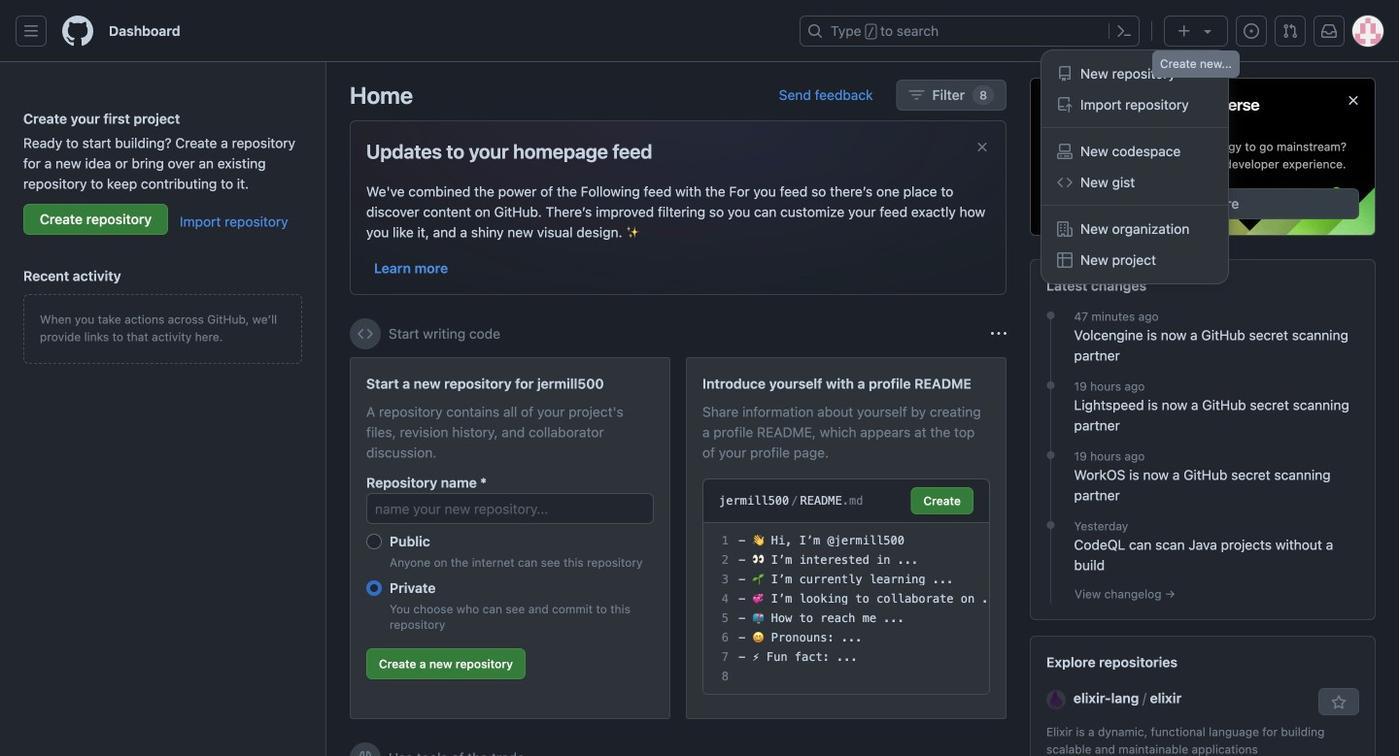 Task type: locate. For each thing, give the bounding box(es) containing it.
x image
[[975, 139, 990, 155]]

2 dot fill image from the top
[[1043, 378, 1059, 394]]

None radio
[[366, 534, 382, 550], [366, 581, 382, 597], [366, 534, 382, 550], [366, 581, 382, 597]]

4 dot fill image from the top
[[1043, 518, 1059, 534]]

why am i seeing this? image
[[991, 326, 1007, 342]]

None submit
[[911, 488, 974, 515]]

triangle down image
[[1200, 23, 1216, 39]]

notifications image
[[1321, 23, 1337, 39]]

menu
[[1042, 51, 1228, 284]]

dot fill image
[[1043, 308, 1059, 324], [1043, 378, 1059, 394], [1043, 448, 1059, 464], [1043, 518, 1059, 534]]

start a new repository element
[[350, 358, 670, 720]]

introduce yourself with a profile readme element
[[686, 358, 1007, 720]]

star this repository image
[[1331, 696, 1347, 711]]

close image
[[1346, 93, 1361, 108]]

tooltip
[[1152, 51, 1240, 78]]



Task type: vqa. For each thing, say whether or not it's contained in the screenshot.
name your new repository... text field
yes



Task type: describe. For each thing, give the bounding box(es) containing it.
plus image
[[1177, 23, 1192, 39]]

code image
[[358, 326, 373, 342]]

1 dot fill image from the top
[[1043, 308, 1059, 324]]

command palette image
[[1116, 23, 1132, 39]]

3 dot fill image from the top
[[1043, 448, 1059, 464]]

filter image
[[909, 87, 925, 103]]

github logo image
[[1046, 94, 1260, 130]]

name your new repository... text field
[[366, 494, 654, 525]]

explore element
[[1030, 78, 1376, 757]]

homepage image
[[62, 16, 93, 47]]

git pull request image
[[1283, 23, 1298, 39]]

@elixir-lang profile image
[[1046, 691, 1066, 710]]

issue opened image
[[1244, 23, 1259, 39]]

none submit inside 'introduce yourself with a profile readme' element
[[911, 488, 974, 515]]

explore repositories navigation
[[1030, 637, 1376, 757]]

tools image
[[358, 751, 373, 757]]



